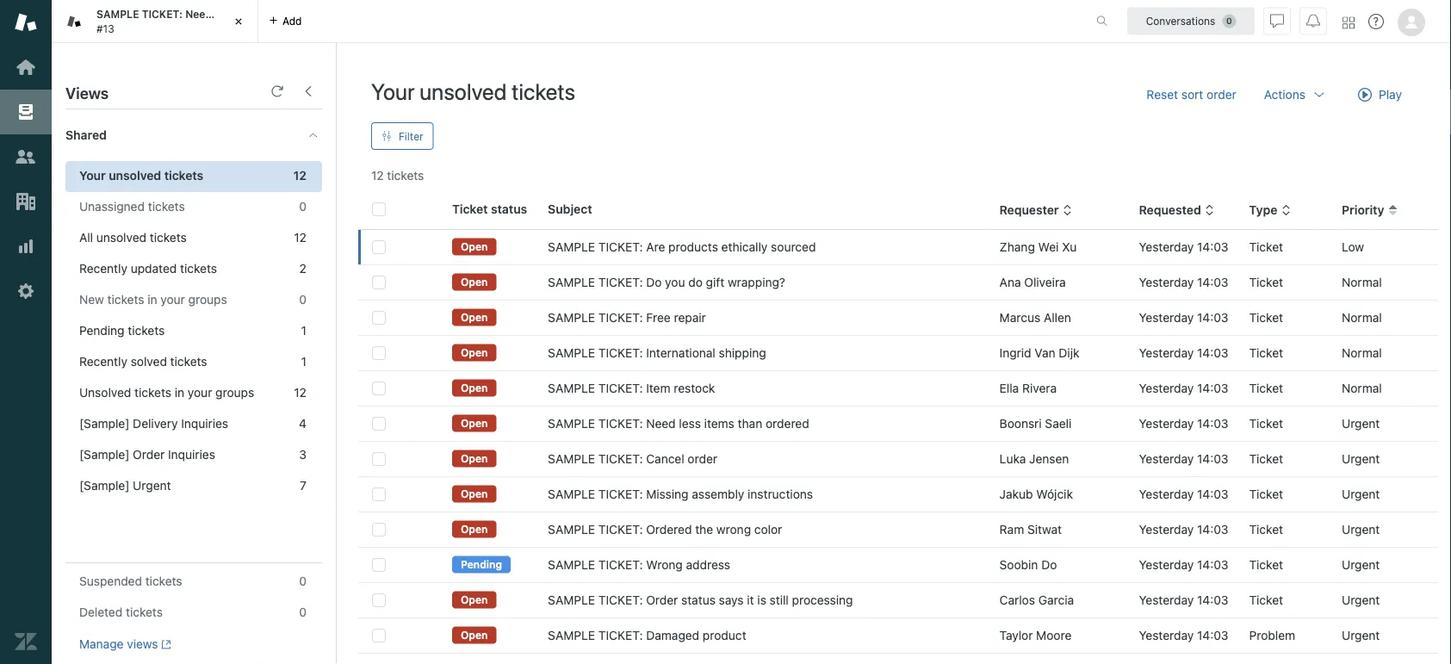 Task type: locate. For each thing, give the bounding box(es) containing it.
0
[[299, 199, 307, 214], [299, 292, 307, 307], [299, 574, 307, 588], [299, 605, 307, 619]]

unsolved
[[420, 78, 507, 104], [109, 168, 161, 183], [96, 230, 146, 245]]

1 down the 2
[[301, 323, 307, 338]]

address
[[686, 558, 731, 572]]

carlos garcia
[[1000, 593, 1074, 607]]

zhang wei xu
[[1000, 240, 1077, 254]]

2 [sample] from the top
[[79, 448, 130, 462]]

order right cancel
[[688, 452, 718, 466]]

groups for unsolved tickets in your groups
[[216, 386, 254, 400]]

ticket: down sample ticket: wrong address link
[[599, 593, 643, 607]]

items left add on the left of page
[[238, 8, 266, 20]]

0 for suspended tickets
[[299, 574, 307, 588]]

order down wrong
[[646, 593, 678, 607]]

your unsolved tickets up filter
[[371, 78, 575, 104]]

9 yesterday 14:03 from the top
[[1139, 523, 1229, 537]]

9 14:03 from the top
[[1198, 523, 1229, 537]]

recently updated tickets
[[79, 261, 217, 276]]

ticket for ram sitwat
[[1250, 523, 1284, 537]]

it
[[747, 593, 754, 607]]

sample for sample ticket: cancel order
[[548, 452, 595, 466]]

ticket: for sample ticket: cancel order
[[599, 452, 643, 466]]

12 14:03 from the top
[[1198, 628, 1229, 643]]

marcus allen
[[1000, 311, 1072, 325]]

0 horizontal spatial need
[[185, 8, 212, 20]]

your down updated
[[161, 292, 185, 307]]

yesterday for marcus allen
[[1139, 311, 1194, 325]]

says
[[719, 593, 744, 607]]

1 open from the top
[[461, 241, 488, 253]]

recently up the new
[[79, 261, 127, 276]]

14:03 for marcus allen
[[1198, 311, 1229, 325]]

carlos
[[1000, 593, 1036, 607]]

inquiries
[[181, 417, 228, 431], [168, 448, 215, 462]]

1 vertical spatial your unsolved tickets
[[79, 168, 203, 183]]

10 row from the top
[[358, 547, 1439, 583]]

your for unsolved tickets in your groups
[[188, 386, 212, 400]]

shipping
[[719, 346, 766, 360]]

12 down collapse views pane icon
[[293, 168, 307, 183]]

sample inside 'link'
[[548, 240, 595, 254]]

1 horizontal spatial order
[[1207, 87, 1237, 102]]

5 yesterday 14:03 from the top
[[1139, 381, 1229, 395]]

yesterday for ram sitwat
[[1139, 523, 1194, 537]]

11 14:03 from the top
[[1198, 593, 1229, 607]]

14:03 for carlos garcia
[[1198, 593, 1229, 607]]

ordered inside row
[[766, 417, 810, 431]]

1 vertical spatial 1
[[301, 355, 307, 369]]

your unsolved tickets up unassigned tickets
[[79, 168, 203, 183]]

filter
[[399, 130, 423, 142]]

1 recently from the top
[[79, 261, 127, 276]]

1 horizontal spatial items
[[704, 417, 735, 431]]

collapse views pane image
[[302, 84, 315, 98]]

5 14:03 from the top
[[1198, 381, 1229, 395]]

ticket: up sample ticket: wrong address
[[599, 523, 643, 537]]

11 row from the top
[[358, 583, 1439, 618]]

need down item
[[646, 417, 676, 431]]

ordered for sample ticket: need less items than ordered
[[766, 417, 810, 431]]

0 horizontal spatial do
[[646, 275, 662, 289]]

12 up 4
[[294, 386, 307, 400]]

processing
[[792, 593, 853, 607]]

sample ticket: need less items than ordered
[[548, 417, 810, 431]]

1 normal from the top
[[1342, 275, 1382, 289]]

0 vertical spatial inquiries
[[181, 417, 228, 431]]

in up 'delivery'
[[175, 386, 184, 400]]

0 vertical spatial [sample]
[[79, 417, 130, 431]]

wrapping?
[[728, 275, 786, 289]]

1 horizontal spatial pending
[[461, 559, 502, 571]]

sample for sample ticket: are products ethically sourced
[[548, 240, 595, 254]]

0 vertical spatial pending
[[79, 323, 125, 338]]

ticket for zhang wei xu
[[1250, 240, 1284, 254]]

yesterday for ingrid van dijk
[[1139, 346, 1194, 360]]

customers image
[[15, 146, 37, 168]]

0 horizontal spatial less
[[215, 8, 235, 20]]

1 vertical spatial do
[[1042, 558, 1057, 572]]

1 row from the top
[[358, 230, 1439, 265]]

sample ticket: item restock link
[[548, 380, 715, 397]]

4 0 from the top
[[299, 605, 307, 619]]

2 0 from the top
[[299, 292, 307, 307]]

ticket: left wrong
[[599, 558, 643, 572]]

0 vertical spatial order
[[1207, 87, 1237, 102]]

deleted tickets
[[79, 605, 163, 619]]

0 horizontal spatial your unsolved tickets
[[79, 168, 203, 183]]

3 0 from the top
[[299, 574, 307, 588]]

your up filter button
[[371, 78, 415, 104]]

ticket: left free
[[599, 311, 643, 325]]

7 14:03 from the top
[[1198, 452, 1229, 466]]

sample ticket: cancel order link
[[548, 451, 718, 468]]

ticket: down "sample ticket: free repair" link
[[599, 346, 643, 360]]

[sample] for [sample] urgent
[[79, 479, 130, 493]]

sample
[[96, 8, 139, 20], [548, 240, 595, 254], [548, 275, 595, 289], [548, 311, 595, 325], [548, 346, 595, 360], [548, 381, 595, 395], [548, 417, 595, 431], [548, 452, 595, 466], [548, 487, 595, 501], [548, 523, 595, 537], [548, 558, 595, 572], [548, 593, 595, 607], [548, 628, 595, 643]]

0 vertical spatial your
[[161, 292, 185, 307]]

0 vertical spatial less
[[215, 8, 235, 20]]

sample ticket: item restock
[[548, 381, 715, 395]]

sample inside sample ticket: need less items than ordered #13
[[96, 8, 139, 20]]

open
[[461, 241, 488, 253], [461, 276, 488, 288], [461, 311, 488, 323], [461, 347, 488, 359], [461, 382, 488, 394], [461, 417, 488, 429], [461, 453, 488, 465], [461, 488, 488, 500], [461, 523, 488, 535], [461, 594, 488, 606], [461, 629, 488, 641]]

3 14:03 from the top
[[1198, 311, 1229, 325]]

2 yesterday 14:03 from the top
[[1139, 275, 1229, 289]]

ticket: inside sample ticket: need less items than ordered #13
[[142, 8, 183, 20]]

normal for ana oliveira
[[1342, 275, 1382, 289]]

7 row from the top
[[358, 442, 1439, 477]]

ticket: up sample ticket: free repair
[[599, 275, 643, 289]]

12 row from the top
[[358, 618, 1439, 653]]

order down [sample] delivery inquiries on the left
[[133, 448, 165, 462]]

sample ticket: wrong address link
[[548, 557, 731, 574]]

normal for ella rivera
[[1342, 381, 1382, 395]]

10 14:03 from the top
[[1198, 558, 1229, 572]]

less left add popup button
[[215, 8, 235, 20]]

1 up 4
[[301, 355, 307, 369]]

unsolved up unassigned tickets
[[109, 168, 161, 183]]

9 open from the top
[[461, 523, 488, 535]]

urgent
[[1342, 417, 1380, 431], [1342, 452, 1380, 466], [133, 479, 171, 493], [1342, 487, 1380, 501], [1342, 523, 1380, 537], [1342, 558, 1380, 572], [1342, 593, 1380, 607], [1342, 628, 1380, 643]]

sample ticket: damaged product
[[548, 628, 747, 643]]

tickets up the 'unsolved tickets in your groups'
[[170, 355, 207, 369]]

tickets down tabs tab list
[[512, 78, 575, 104]]

van
[[1035, 346, 1056, 360]]

normal
[[1342, 275, 1382, 289], [1342, 311, 1382, 325], [1342, 346, 1382, 360], [1342, 381, 1382, 395]]

1 vertical spatial order
[[646, 593, 678, 607]]

5 yesterday from the top
[[1139, 381, 1194, 395]]

5 row from the top
[[358, 371, 1439, 406]]

less inside sample ticket: need less items than ordered #13
[[215, 8, 235, 20]]

1 yesterday 14:03 from the top
[[1139, 240, 1229, 254]]

3 yesterday 14:03 from the top
[[1139, 311, 1229, 325]]

type
[[1250, 203, 1278, 217]]

0 horizontal spatial your
[[79, 168, 106, 183]]

ticket: down sample ticket: cancel order link
[[599, 487, 643, 501]]

sitwat
[[1028, 523, 1062, 537]]

1 vertical spatial groups
[[216, 386, 254, 400]]

2 open from the top
[[461, 276, 488, 288]]

4 14:03 from the top
[[1198, 346, 1229, 360]]

ticket: left are on the left top of the page
[[599, 240, 643, 254]]

4 row from the top
[[358, 336, 1439, 371]]

1 1 from the top
[[301, 323, 307, 338]]

ella rivera
[[1000, 381, 1057, 395]]

3
[[299, 448, 307, 462]]

sample ticket: do you do gift wrapping? link
[[548, 274, 786, 291]]

still
[[770, 593, 789, 607]]

items inside row
[[704, 417, 735, 431]]

6 row from the top
[[358, 406, 1439, 442]]

ticket: for sample ticket: damaged product
[[599, 628, 643, 643]]

open for sample ticket: are products ethically sourced
[[461, 241, 488, 253]]

less
[[215, 8, 235, 20], [679, 417, 701, 431]]

0 vertical spatial groups
[[188, 292, 227, 307]]

6 open from the top
[[461, 417, 488, 429]]

14:03 for ana oliveira
[[1198, 275, 1229, 289]]

soobin
[[1000, 558, 1039, 572]]

yesterday 14:03 for zhang wei xu
[[1139, 240, 1229, 254]]

7 yesterday from the top
[[1139, 452, 1194, 466]]

ticket: for sample ticket: international shipping
[[599, 346, 643, 360]]

2 14:03 from the top
[[1198, 275, 1229, 289]]

1 [sample] from the top
[[79, 417, 130, 431]]

0 horizontal spatial your
[[161, 292, 185, 307]]

1 vertical spatial inquiries
[[168, 448, 215, 462]]

do right soobin on the right of the page
[[1042, 558, 1057, 572]]

7 open from the top
[[461, 453, 488, 465]]

11 open from the top
[[461, 629, 488, 641]]

0 for new tickets in your groups
[[299, 292, 307, 307]]

3 open from the top
[[461, 311, 488, 323]]

do
[[689, 275, 703, 289]]

yesterday 14:03
[[1139, 240, 1229, 254], [1139, 275, 1229, 289], [1139, 311, 1229, 325], [1139, 346, 1229, 360], [1139, 381, 1229, 395], [1139, 417, 1229, 431], [1139, 452, 1229, 466], [1139, 487, 1229, 501], [1139, 523, 1229, 537], [1139, 558, 1229, 572], [1139, 593, 1229, 607], [1139, 628, 1229, 643]]

0 vertical spatial than
[[269, 8, 291, 20]]

(opens in a new tab) image
[[158, 640, 171, 650]]

open for sample ticket: international shipping
[[461, 347, 488, 359]]

1 horizontal spatial your
[[188, 386, 212, 400]]

1 vertical spatial your
[[188, 386, 212, 400]]

14:03 for zhang wei xu
[[1198, 240, 1229, 254]]

1 horizontal spatial in
[[175, 386, 184, 400]]

tickets up all unsolved tickets
[[148, 199, 185, 214]]

4 open from the top
[[461, 347, 488, 359]]

1 vertical spatial unsolved
[[109, 168, 161, 183]]

recently up unsolved
[[79, 355, 127, 369]]

new tickets in your groups
[[79, 292, 227, 307]]

1 vertical spatial less
[[679, 417, 701, 431]]

than inside sample ticket: need less items than ordered #13
[[269, 8, 291, 20]]

less inside row
[[679, 417, 701, 431]]

1 vertical spatial pending
[[461, 559, 502, 571]]

3 row from the top
[[358, 300, 1439, 336]]

row containing sample ticket: order status says it is still processing
[[358, 583, 1439, 618]]

order inside sample ticket: order status says it is still processing link
[[646, 593, 678, 607]]

4 yesterday from the top
[[1139, 346, 1194, 360]]

less down restock
[[679, 417, 701, 431]]

1 vertical spatial recently
[[79, 355, 127, 369]]

manage
[[79, 637, 124, 651]]

10 open from the top
[[461, 594, 488, 606]]

recently
[[79, 261, 127, 276], [79, 355, 127, 369]]

need inside sample ticket: need less items than ordered #13
[[185, 8, 212, 20]]

sample for sample ticket: need less items than ordered
[[548, 417, 595, 431]]

ticket: for sample ticket: are products ethically sourced
[[599, 240, 643, 254]]

0 horizontal spatial order
[[688, 452, 718, 466]]

sample ticket: international shipping link
[[548, 345, 766, 362]]

main element
[[0, 0, 52, 664]]

0 for deleted tickets
[[299, 605, 307, 619]]

1 vertical spatial need
[[646, 417, 676, 431]]

ticket: left the close icon
[[142, 8, 183, 20]]

[sample] up [sample] urgent
[[79, 448, 130, 462]]

4
[[299, 417, 307, 431]]

row
[[358, 230, 1439, 265], [358, 265, 1439, 300], [358, 300, 1439, 336], [358, 336, 1439, 371], [358, 371, 1439, 406], [358, 406, 1439, 442], [358, 442, 1439, 477], [358, 477, 1439, 512], [358, 512, 1439, 547], [358, 547, 1439, 583], [358, 583, 1439, 618], [358, 618, 1439, 653]]

[sample] delivery inquiries
[[79, 417, 228, 431]]

status left says
[[682, 593, 716, 607]]

0 vertical spatial in
[[147, 292, 157, 307]]

ordered right the close icon
[[294, 8, 334, 20]]

1 vertical spatial [sample]
[[79, 448, 130, 462]]

1 horizontal spatial your unsolved tickets
[[371, 78, 575, 104]]

inquiries down the 'unsolved tickets in your groups'
[[181, 417, 228, 431]]

sample ticket: free repair
[[548, 311, 706, 325]]

pending
[[79, 323, 125, 338], [461, 559, 502, 571]]

filter button
[[371, 122, 434, 150]]

reset sort order
[[1147, 87, 1237, 102]]

7
[[300, 479, 307, 493]]

need inside row
[[646, 417, 676, 431]]

0 horizontal spatial status
[[491, 202, 527, 216]]

ticket for luka jensen
[[1250, 452, 1284, 466]]

ticket for marcus allen
[[1250, 311, 1284, 325]]

5 open from the top
[[461, 382, 488, 394]]

0 horizontal spatial items
[[238, 8, 266, 20]]

0 vertical spatial ordered
[[294, 8, 334, 20]]

2 yesterday from the top
[[1139, 275, 1194, 289]]

unsolved down unassigned
[[96, 230, 146, 245]]

1 14:03 from the top
[[1198, 240, 1229, 254]]

wei
[[1039, 240, 1059, 254]]

7 yesterday 14:03 from the top
[[1139, 452, 1229, 466]]

tickets
[[512, 78, 575, 104], [164, 168, 203, 183], [387, 168, 424, 183], [148, 199, 185, 214], [150, 230, 187, 245], [180, 261, 217, 276], [107, 292, 144, 307], [128, 323, 165, 338], [170, 355, 207, 369], [135, 386, 171, 400], [145, 574, 182, 588], [126, 605, 163, 619]]

ordered
[[294, 8, 334, 20], [766, 417, 810, 431]]

tickets right updated
[[180, 261, 217, 276]]

in for unsolved
[[175, 386, 184, 400]]

wrong
[[646, 558, 683, 572]]

9 row from the top
[[358, 512, 1439, 547]]

1
[[301, 323, 307, 338], [301, 355, 307, 369]]

inquiries down 'delivery'
[[168, 448, 215, 462]]

in down updated
[[147, 292, 157, 307]]

3 [sample] from the top
[[79, 479, 130, 493]]

boonsri
[[1000, 417, 1042, 431]]

1 yesterday from the top
[[1139, 240, 1194, 254]]

open for sample ticket: item restock
[[461, 382, 488, 394]]

1 horizontal spatial do
[[1042, 558, 1057, 572]]

2 row from the top
[[358, 265, 1439, 300]]

12 down filter button
[[371, 168, 384, 183]]

requested
[[1139, 203, 1202, 217]]

requested button
[[1139, 203, 1215, 218]]

status
[[491, 202, 527, 216], [682, 593, 716, 607]]

ticket: left item
[[599, 381, 643, 395]]

sample for sample ticket: free repair
[[548, 311, 595, 325]]

1 vertical spatial ordered
[[766, 417, 810, 431]]

11 yesterday 14:03 from the top
[[1139, 593, 1229, 607]]

0 vertical spatial your
[[371, 78, 415, 104]]

0 for unassigned tickets
[[299, 199, 307, 214]]

3 yesterday from the top
[[1139, 311, 1194, 325]]

pending for pending
[[461, 559, 502, 571]]

yesterday for luka jensen
[[1139, 452, 1194, 466]]

ticket: left damaged
[[599, 628, 643, 643]]

1 horizontal spatial than
[[738, 417, 763, 431]]

row containing sample ticket: missing assembly instructions
[[358, 477, 1439, 512]]

1 horizontal spatial status
[[682, 593, 716, 607]]

ordered up instructions
[[766, 417, 810, 431]]

ticket: for sample ticket: wrong address
[[599, 558, 643, 572]]

8 row from the top
[[358, 477, 1439, 512]]

0 horizontal spatial order
[[133, 448, 165, 462]]

sample ticket: damaged product link
[[548, 627, 747, 644]]

new
[[79, 292, 104, 307]]

solved
[[131, 355, 167, 369]]

0 horizontal spatial pending
[[79, 323, 125, 338]]

1 horizontal spatial order
[[646, 593, 678, 607]]

14:03 for ram sitwat
[[1198, 523, 1229, 537]]

8 yesterday 14:03 from the top
[[1139, 487, 1229, 501]]

2 recently from the top
[[79, 355, 127, 369]]

get started image
[[15, 56, 37, 78]]

sample for sample ticket: item restock
[[548, 381, 595, 395]]

need left the close icon
[[185, 8, 212, 20]]

unsolved up filter
[[420, 78, 507, 104]]

open for sample ticket: ordered the wrong color
[[461, 523, 488, 535]]

row containing sample ticket: international shipping
[[358, 336, 1439, 371]]

yesterday
[[1139, 240, 1194, 254], [1139, 275, 1194, 289], [1139, 311, 1194, 325], [1139, 346, 1194, 360], [1139, 381, 1194, 395], [1139, 417, 1194, 431], [1139, 452, 1194, 466], [1139, 487, 1194, 501], [1139, 523, 1194, 537], [1139, 558, 1194, 572], [1139, 593, 1194, 607], [1139, 628, 1194, 643]]

saeli
[[1045, 417, 1072, 431]]

ticket for carlos garcia
[[1250, 593, 1284, 607]]

ticket:
[[142, 8, 183, 20], [599, 240, 643, 254], [599, 275, 643, 289], [599, 311, 643, 325], [599, 346, 643, 360], [599, 381, 643, 395], [599, 417, 643, 431], [599, 452, 643, 466], [599, 487, 643, 501], [599, 523, 643, 537], [599, 558, 643, 572], [599, 593, 643, 607], [599, 628, 643, 643]]

items inside sample ticket: need less items than ordered #13
[[238, 8, 266, 20]]

recently for recently solved tickets
[[79, 355, 127, 369]]

sample for sample ticket: missing assembly instructions
[[548, 487, 595, 501]]

your
[[161, 292, 185, 307], [188, 386, 212, 400]]

do left you
[[646, 275, 662, 289]]

0 vertical spatial need
[[185, 8, 212, 20]]

get help image
[[1369, 14, 1384, 29]]

assembly
[[692, 487, 745, 501]]

11 yesterday from the top
[[1139, 593, 1194, 607]]

0 vertical spatial status
[[491, 202, 527, 216]]

0 vertical spatial items
[[238, 8, 266, 20]]

0 horizontal spatial than
[[269, 8, 291, 20]]

3 normal from the top
[[1342, 346, 1382, 360]]

ticket: inside 'link'
[[599, 240, 643, 254]]

ticket
[[452, 202, 488, 216], [1250, 240, 1284, 254], [1250, 275, 1284, 289], [1250, 311, 1284, 325], [1250, 346, 1284, 360], [1250, 381, 1284, 395], [1250, 417, 1284, 431], [1250, 452, 1284, 466], [1250, 487, 1284, 501], [1250, 523, 1284, 537], [1250, 558, 1284, 572], [1250, 593, 1284, 607]]

12 yesterday 14:03 from the top
[[1139, 628, 1229, 643]]

status left subject on the left
[[491, 202, 527, 216]]

normal for marcus allen
[[1342, 311, 1382, 325]]

ticket: for sample ticket: missing assembly instructions
[[599, 487, 643, 501]]

unassigned tickets
[[79, 199, 185, 214]]

sample ticket: wrong address
[[548, 558, 731, 572]]

open for sample ticket: missing assembly instructions
[[461, 488, 488, 500]]

refresh views pane image
[[271, 84, 284, 98]]

6 yesterday 14:03 from the top
[[1139, 417, 1229, 431]]

12 yesterday from the top
[[1139, 628, 1194, 643]]

yesterday 14:03 for ingrid van dijk
[[1139, 346, 1229, 360]]

0 vertical spatial recently
[[79, 261, 127, 276]]

4 yesterday 14:03 from the top
[[1139, 346, 1229, 360]]

1 horizontal spatial ordered
[[766, 417, 810, 431]]

ticket: left cancel
[[599, 452, 643, 466]]

your up [sample] delivery inquiries on the left
[[188, 386, 212, 400]]

boonsri saeli
[[1000, 417, 1072, 431]]

1 0 from the top
[[299, 199, 307, 214]]

1 vertical spatial status
[[682, 593, 716, 607]]

zendesk support image
[[15, 11, 37, 34]]

8 yesterday from the top
[[1139, 487, 1194, 501]]

oliveira
[[1025, 275, 1066, 289]]

yesterday 14:03 for luka jensen
[[1139, 452, 1229, 466]]

1 horizontal spatial need
[[646, 417, 676, 431]]

1 horizontal spatial less
[[679, 417, 701, 431]]

yesterday for ella rivera
[[1139, 381, 1194, 395]]

in for new
[[147, 292, 157, 307]]

tab
[[52, 0, 334, 43]]

0 horizontal spatial in
[[147, 292, 157, 307]]

1 vertical spatial in
[[175, 386, 184, 400]]

all unsolved tickets
[[79, 230, 187, 245]]

8 open from the top
[[461, 488, 488, 500]]

0 horizontal spatial ordered
[[294, 8, 334, 20]]

than down shipping
[[738, 417, 763, 431]]

2 normal from the top
[[1342, 311, 1382, 325]]

9 yesterday from the top
[[1139, 523, 1194, 537]]

1 vertical spatial your
[[79, 168, 106, 183]]

[sample] down unsolved
[[79, 417, 130, 431]]

yesterday 14:03 for marcus allen
[[1139, 311, 1229, 325]]

views image
[[15, 101, 37, 123]]

normal for ingrid van dijk
[[1342, 346, 1382, 360]]

than right the close icon
[[269, 8, 291, 20]]

1 vertical spatial than
[[738, 417, 763, 431]]

1 vertical spatial items
[[704, 417, 735, 431]]

order right sort on the top
[[1207, 87, 1237, 102]]

0 vertical spatial 1
[[301, 323, 307, 338]]

8 14:03 from the top
[[1198, 487, 1229, 501]]

yesterday for carlos garcia
[[1139, 593, 1194, 607]]

zendesk products image
[[1343, 17, 1355, 29]]

manage views
[[79, 637, 158, 651]]

than
[[269, 8, 291, 20], [738, 417, 763, 431]]

low
[[1342, 240, 1365, 254]]

sample for sample ticket: do you do gift wrapping?
[[548, 275, 595, 289]]

ticket: down sample ticket: item restock link
[[599, 417, 643, 431]]

2 vertical spatial [sample]
[[79, 479, 130, 493]]

row containing sample ticket: need less items than ordered
[[358, 406, 1439, 442]]

your up unassigned
[[79, 168, 106, 183]]

yesterday for zhang wei xu
[[1139, 240, 1194, 254]]

luka
[[1000, 452, 1026, 466]]

2 1 from the top
[[301, 355, 307, 369]]

ordered inside sample ticket: need less items than ordered #13
[[294, 8, 334, 20]]

6 yesterday from the top
[[1139, 417, 1194, 431]]

12 up the 2
[[294, 230, 307, 245]]

ethically
[[722, 240, 768, 254]]

[sample] down [sample] order inquiries
[[79, 479, 130, 493]]

4 normal from the top
[[1342, 381, 1382, 395]]

pending tickets
[[79, 323, 165, 338]]

items down restock
[[704, 417, 735, 431]]



Task type: describe. For each thing, give the bounding box(es) containing it.
less for sample ticket: need less items than ordered #13
[[215, 8, 235, 20]]

sample ticket: need less items than ordered #13
[[96, 8, 334, 34]]

than for sample ticket: need less items than ordered #13
[[269, 8, 291, 20]]

cancel
[[646, 452, 685, 466]]

14:03 for jakub wójcik
[[1198, 487, 1229, 501]]

sample for sample ticket: need less items than ordered #13
[[96, 8, 139, 20]]

sample ticket: missing assembly instructions link
[[548, 486, 813, 503]]

0 vertical spatial do
[[646, 275, 662, 289]]

item
[[646, 381, 671, 395]]

row containing sample ticket: wrong address
[[358, 547, 1439, 583]]

xu
[[1062, 240, 1077, 254]]

shared button
[[52, 109, 290, 161]]

tickets up updated
[[150, 230, 187, 245]]

wrong
[[717, 523, 751, 537]]

12 for all unsolved tickets
[[294, 230, 307, 245]]

1 for recently solved tickets
[[301, 355, 307, 369]]

14:03 for taylor moore
[[1198, 628, 1229, 643]]

ticket for ana oliveira
[[1250, 275, 1284, 289]]

the
[[695, 523, 713, 537]]

ticket for jakub wójcik
[[1250, 487, 1284, 501]]

yesterday 14:03 for ana oliveira
[[1139, 275, 1229, 289]]

row containing sample ticket: are products ethically sourced
[[358, 230, 1439, 265]]

jensen
[[1030, 452, 1069, 466]]

restock
[[674, 381, 715, 395]]

you
[[665, 275, 685, 289]]

12 for your unsolved tickets
[[293, 168, 307, 183]]

yesterday for taylor moore
[[1139, 628, 1194, 643]]

14:03 for ella rivera
[[1198, 381, 1229, 395]]

notifications image
[[1307, 14, 1321, 28]]

instructions
[[748, 487, 813, 501]]

missing
[[646, 487, 689, 501]]

sample ticket: do you do gift wrapping?
[[548, 275, 786, 289]]

your for new tickets in your groups
[[161, 292, 185, 307]]

views
[[65, 84, 109, 102]]

jakub
[[1000, 487, 1033, 501]]

actions
[[1264, 87, 1306, 102]]

shared
[[65, 128, 107, 142]]

items for sample ticket: need less items than ordered #13
[[238, 8, 266, 20]]

wójcik
[[1037, 487, 1073, 501]]

row containing sample ticket: cancel order
[[358, 442, 1439, 477]]

jakub wójcik
[[1000, 487, 1073, 501]]

ticket: for sample ticket: need less items than ordered
[[599, 417, 643, 431]]

rivera
[[1023, 381, 1057, 395]]

damaged
[[646, 628, 700, 643]]

sample ticket: missing assembly instructions
[[548, 487, 813, 501]]

14:03 for luka jensen
[[1198, 452, 1229, 466]]

yesterday 14:03 for taylor moore
[[1139, 628, 1229, 643]]

moore
[[1037, 628, 1072, 643]]

unsolved tickets in your groups
[[79, 386, 254, 400]]

unsolved
[[79, 386, 131, 400]]

1 for pending tickets
[[301, 323, 307, 338]]

color
[[755, 523, 783, 537]]

open for sample ticket: order status says it is still processing
[[461, 594, 488, 606]]

#13
[[96, 22, 114, 34]]

tickets down 'shared' heading
[[164, 168, 203, 183]]

yesterday for jakub wójcik
[[1139, 487, 1194, 501]]

0 vertical spatial your unsolved tickets
[[371, 78, 575, 104]]

row containing sample ticket: do you do gift wrapping?
[[358, 265, 1439, 300]]

sample for sample ticket: ordered the wrong color
[[548, 523, 595, 537]]

delivery
[[133, 417, 178, 431]]

ticket: for sample ticket: do you do gift wrapping?
[[599, 275, 643, 289]]

tab containing sample ticket: need less items than ordered
[[52, 0, 334, 43]]

ticket for ella rivera
[[1250, 381, 1284, 395]]

items for sample ticket: need less items than ordered
[[704, 417, 735, 431]]

deleted
[[79, 605, 123, 619]]

tickets up views
[[126, 605, 163, 619]]

ticket: for sample ticket: free repair
[[599, 311, 643, 325]]

organizations image
[[15, 190, 37, 213]]

taylor
[[1000, 628, 1033, 643]]

yesterday for ana oliveira
[[1139, 275, 1194, 289]]

actions button
[[1251, 78, 1341, 112]]

yesterday 14:03 for carlos garcia
[[1139, 593, 1229, 607]]

product
[[703, 628, 747, 643]]

yesterday 14:03 for ella rivera
[[1139, 381, 1229, 395]]

suspended
[[79, 574, 142, 588]]

tabs tab list
[[52, 0, 1079, 43]]

10 yesterday 14:03 from the top
[[1139, 558, 1229, 572]]

ticket: for sample ticket: ordered the wrong color
[[599, 523, 643, 537]]

0 vertical spatial unsolved
[[420, 78, 507, 104]]

views
[[127, 637, 158, 651]]

priority button
[[1342, 203, 1399, 218]]

2 vertical spatial unsolved
[[96, 230, 146, 245]]

requester button
[[1000, 203, 1073, 218]]

recently for recently updated tickets
[[79, 261, 127, 276]]

12 tickets
[[371, 168, 424, 183]]

zendesk image
[[15, 631, 37, 653]]

add button
[[258, 0, 312, 42]]

sample ticket: ordered the wrong color link
[[548, 521, 783, 538]]

ram
[[1000, 523, 1025, 537]]

allen
[[1044, 311, 1072, 325]]

ticket: for sample ticket: need less items than ordered #13
[[142, 8, 183, 20]]

[sample] for [sample] delivery inquiries
[[79, 417, 130, 431]]

sample ticket: need less items than ordered link
[[548, 415, 810, 432]]

requester
[[1000, 203, 1059, 217]]

row containing sample ticket: damaged product
[[358, 618, 1439, 653]]

groups for new tickets in your groups
[[188, 292, 227, 307]]

sample for sample ticket: international shipping
[[548, 346, 595, 360]]

row containing sample ticket: ordered the wrong color
[[358, 512, 1439, 547]]

than for sample ticket: need less items than ordered
[[738, 417, 763, 431]]

ticket for ingrid van dijk
[[1250, 346, 1284, 360]]

open for sample ticket: free repair
[[461, 311, 488, 323]]

ordered for sample ticket: need less items than ordered #13
[[294, 8, 334, 20]]

close image
[[230, 13, 247, 30]]

tickets up pending tickets
[[107, 292, 144, 307]]

problem
[[1250, 628, 1296, 643]]

sample ticket: ordered the wrong color
[[548, 523, 783, 537]]

sourced
[[771, 240, 816, 254]]

yesterday 14:03 for ram sitwat
[[1139, 523, 1229, 537]]

unassigned
[[79, 199, 145, 214]]

6 14:03 from the top
[[1198, 417, 1229, 431]]

tickets up deleted tickets
[[145, 574, 182, 588]]

1 vertical spatial order
[[688, 452, 718, 466]]

ticket: for sample ticket: order status says it is still processing
[[599, 593, 643, 607]]

[sample] urgent
[[79, 479, 171, 493]]

ingrid van dijk
[[1000, 346, 1080, 360]]

ana
[[1000, 275, 1021, 289]]

inquiries for [sample] delivery inquiries
[[181, 417, 228, 431]]

yesterday 14:03 for jakub wójcik
[[1139, 487, 1229, 501]]

suspended tickets
[[79, 574, 182, 588]]

reporting image
[[15, 235, 37, 258]]

14:03 for ingrid van dijk
[[1198, 346, 1229, 360]]

ticket: for sample ticket: item restock
[[599, 381, 643, 395]]

inquiries for [sample] order inquiries
[[168, 448, 215, 462]]

products
[[669, 240, 718, 254]]

pending for pending tickets
[[79, 323, 125, 338]]

ticket status
[[452, 202, 527, 216]]

sample for sample ticket: wrong address
[[548, 558, 595, 572]]

need for sample ticket: need less items than ordered
[[646, 417, 676, 431]]

10 yesterday from the top
[[1139, 558, 1194, 572]]

need for sample ticket: need less items than ordered #13
[[185, 8, 212, 20]]

tickets up [sample] delivery inquiries on the left
[[135, 386, 171, 400]]

button displays agent's chat status as invisible. image
[[1271, 14, 1285, 28]]

tickets down filter button
[[387, 168, 424, 183]]

12 for unsolved tickets in your groups
[[294, 386, 307, 400]]

row containing sample ticket: free repair
[[358, 300, 1439, 336]]

less for sample ticket: need less items than ordered
[[679, 417, 701, 431]]

garcia
[[1039, 593, 1074, 607]]

dijk
[[1059, 346, 1080, 360]]

admin image
[[15, 280, 37, 302]]

shared heading
[[52, 109, 336, 161]]

open for sample ticket: damaged product
[[461, 629, 488, 641]]

tickets up 'solved'
[[128, 323, 165, 338]]

international
[[646, 346, 716, 360]]

recently solved tickets
[[79, 355, 207, 369]]

open for sample ticket: cancel order
[[461, 453, 488, 465]]

taylor moore
[[1000, 628, 1072, 643]]

sample ticket: are products ethically sourced link
[[548, 239, 816, 256]]

are
[[646, 240, 665, 254]]

sample for sample ticket: damaged product
[[548, 628, 595, 643]]

conversations button
[[1128, 7, 1255, 35]]

0 vertical spatial order
[[133, 448, 165, 462]]

sample ticket: free repair link
[[548, 309, 706, 327]]

2
[[300, 261, 307, 276]]

updated
[[131, 261, 177, 276]]

[sample] order inquiries
[[79, 448, 215, 462]]

order inside "button"
[[1207, 87, 1237, 102]]

sort
[[1182, 87, 1204, 102]]

[sample] for [sample] order inquiries
[[79, 448, 130, 462]]

luka jensen
[[1000, 452, 1069, 466]]

row containing sample ticket: item restock
[[358, 371, 1439, 406]]

gift
[[706, 275, 725, 289]]

sample ticket: are products ethically sourced
[[548, 240, 816, 254]]

play button
[[1344, 78, 1417, 112]]

play
[[1379, 87, 1402, 102]]

1 horizontal spatial your
[[371, 78, 415, 104]]

reset
[[1147, 87, 1179, 102]]

all
[[79, 230, 93, 245]]

sample ticket: international shipping
[[548, 346, 766, 360]]

sample for sample ticket: order status says it is still processing
[[548, 593, 595, 607]]



Task type: vqa. For each thing, say whether or not it's contained in the screenshot.
manage articles image at the top left
no



